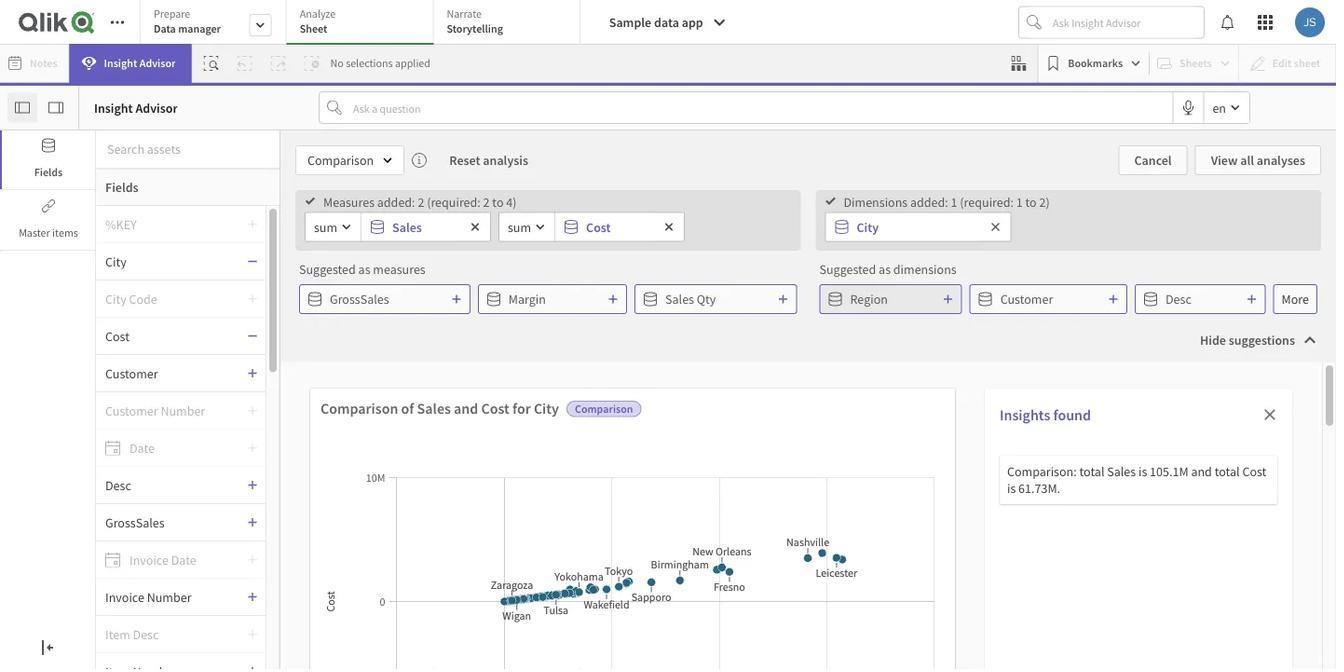 Task type: vqa. For each thing, say whether or not it's contained in the screenshot.
LET
yes



Task type: locate. For each thing, give the bounding box(es) containing it.
1 horizontal spatial 1
[[1017, 193, 1023, 210]]

0 horizontal spatial as
[[359, 261, 371, 278]]

0 horizontal spatial 1
[[952, 193, 958, 210]]

cost button right option on the top of the page
[[556, 213, 655, 241]]

insight advisor
[[104, 56, 176, 70], [94, 99, 178, 116], [373, 499, 451, 514]]

added: for dimensions
[[911, 193, 949, 210]]

as up region button
[[879, 261, 891, 278]]

and inside comparison: total sales is 105.1m and total cost is 61.73m.
[[1192, 463, 1213, 480]]

margin
[[509, 291, 546, 308]]

.
[[726, 473, 730, 489], [463, 498, 466, 515]]

Search assets text field
[[96, 132, 280, 166]]

2 up sales button
[[418, 193, 425, 210]]

hide suggestions
[[1201, 332, 1296, 349]]

smart search image
[[204, 56, 219, 71]]

total right comparison:
[[1080, 463, 1105, 480]]

2)
[[1040, 193, 1050, 210]]

1 total from the left
[[1080, 463, 1105, 480]]

this left sheet...
[[841, 195, 875, 223]]

menu
[[96, 206, 280, 670]]

1 horizontal spatial grosssales
[[330, 291, 389, 308]]

to right discover
[[451, 526, 462, 543]]

question?
[[660, 410, 723, 428]]

sum for sales
[[314, 219, 338, 235]]

for inside explore your data directly or let qlik generate insights for you with
[[443, 473, 459, 489]]

1 as from the left
[[359, 261, 371, 278]]

0 horizontal spatial customer button
[[96, 365, 247, 382]]

menu inside choose an option below to get started adding to this sheet... 'application'
[[96, 206, 280, 670]]

fields
[[34, 165, 63, 179], [105, 179, 139, 196]]

comparison button
[[296, 145, 405, 175]]

sheet.
[[919, 501, 952, 517], [488, 526, 521, 543], [652, 526, 685, 543]]

1 horizontal spatial suggested
[[820, 261, 877, 278]]

city button down dimensions
[[827, 213, 981, 241]]

new down visualizations
[[893, 501, 916, 517]]

advisor up discover
[[412, 499, 451, 514]]

added: right dimensions
[[911, 193, 949, 210]]

0 vertical spatial city
[[857, 219, 879, 235]]

1 vertical spatial grosssales
[[105, 514, 165, 531]]

generate
[[348, 473, 396, 489]]

analysis
[[483, 152, 529, 169]]

to left 4)
[[493, 193, 504, 210]]

cost button up customer menu item
[[96, 328, 247, 345]]

0 vertical spatial desc button
[[1136, 284, 1267, 314]]

1 horizontal spatial insights
[[398, 473, 441, 489]]

0 horizontal spatial explore
[[331, 447, 372, 464]]

sheet. inside to start creating visualizations and build your new sheet.
[[919, 501, 952, 517]]

1 horizontal spatial cost button
[[556, 213, 655, 241]]

city button up cost menu item
[[96, 253, 247, 270]]

city menu item
[[96, 243, 266, 281]]

as for dimensions
[[879, 261, 891, 278]]

sum button down measures
[[306, 213, 361, 241]]

1 vertical spatial .
[[463, 498, 466, 515]]

0 horizontal spatial sum
[[314, 219, 338, 235]]

. left any
[[726, 473, 730, 489]]

1 horizontal spatial for
[[513, 399, 531, 418]]

data right the
[[451, 410, 480, 428]]

Ask a question text field
[[350, 93, 1173, 123]]

cost button
[[556, 213, 655, 241], [96, 328, 247, 345]]

0 horizontal spatial 2
[[418, 193, 425, 210]]

2 as from the left
[[879, 261, 891, 278]]

sales
[[393, 219, 422, 235], [666, 291, 695, 308], [417, 399, 451, 418], [1108, 463, 1137, 480]]

create new analytics
[[843, 410, 975, 428]]

1 vertical spatial cost button
[[96, 328, 247, 345]]

0 horizontal spatial for
[[443, 473, 459, 489]]

deselect field image left started
[[664, 221, 675, 233]]

0 horizontal spatial cost button
[[96, 328, 247, 345]]

desc
[[1166, 291, 1192, 308], [105, 477, 131, 494]]

new
[[887, 410, 914, 428], [893, 501, 916, 517]]

this inside . any found insights can be saved to this sheet.
[[742, 501, 762, 517]]

1 sum button from the left
[[306, 213, 361, 241]]

2 suggested from the left
[[820, 261, 877, 278]]

1 vertical spatial you
[[380, 526, 400, 543]]

1 deselect field image from the left
[[470, 221, 481, 233]]

narrate
[[447, 7, 482, 21]]

0 horizontal spatial grosssales
[[105, 514, 165, 531]]

1 vertical spatial customer button
[[96, 365, 247, 382]]

1 master items button from the left
[[0, 191, 95, 250]]

(required: up deselect field icon
[[961, 193, 1014, 210]]

is left 61.73m. on the right bottom of the page
[[1008, 480, 1017, 497]]

sheet. for new
[[919, 501, 952, 517]]

grosssales
[[330, 291, 389, 308], [105, 514, 165, 531]]

as
[[359, 261, 371, 278], [879, 261, 891, 278]]

0 vertical spatial data
[[654, 14, 680, 31]]

this down save
[[465, 526, 485, 543]]

1 horizontal spatial city button
[[827, 213, 981, 241]]

sales button
[[362, 213, 461, 241]]

comparison:
[[1008, 463, 1078, 480]]

insight advisor up discover
[[373, 499, 451, 514]]

1 horizontal spatial (required:
[[961, 193, 1014, 210]]

1 horizontal spatial city
[[534, 399, 559, 418]]

any
[[732, 473, 753, 489]]

sheet. inside the . save any insights you discover to this sheet.
[[488, 526, 521, 543]]

fields up master items
[[34, 165, 63, 179]]

explore left the
[[376, 410, 424, 428]]

customer down deselect field icon
[[1001, 291, 1054, 308]]

measures added: 2 (required: 2 to 4)
[[324, 193, 517, 210]]

to left start
[[952, 447, 963, 464]]

1 1 from the left
[[952, 193, 958, 210]]

sales inside sales qty button
[[666, 291, 695, 308]]

en
[[1213, 99, 1227, 116]]

. for save
[[463, 498, 466, 515]]

2 horizontal spatial insights
[[610, 501, 652, 517]]

2 deselect field image from the left
[[664, 221, 675, 233]]

an
[[463, 195, 487, 223]]

cost inside cost button
[[587, 219, 611, 235]]

desc button
[[1136, 284, 1267, 314], [96, 477, 247, 494]]

customer
[[1001, 291, 1054, 308], [105, 365, 158, 382]]

sales left 105.1m
[[1108, 463, 1137, 480]]

deselect field image for sales
[[470, 221, 481, 233]]

2 horizontal spatial city
[[857, 219, 879, 235]]

1 horizontal spatial explore
[[376, 410, 424, 428]]

insights down the 'directly'
[[398, 473, 441, 489]]

suggested for grosssales
[[299, 261, 356, 278]]

sheet. down can
[[652, 526, 685, 543]]

1 horizontal spatial sum
[[508, 219, 532, 235]]

explore for explore your data directly or let qlik generate insights for you with
[[331, 447, 372, 464]]

1 vertical spatial explore
[[331, 447, 372, 464]]

you left with
[[461, 473, 481, 489]]

menu containing city
[[96, 206, 280, 670]]

2 master items button from the left
[[2, 191, 95, 250]]

insights
[[398, 473, 441, 489], [610, 501, 652, 517], [335, 526, 377, 543]]

1 horizontal spatial as
[[879, 261, 891, 278]]

1 left 2)
[[1017, 193, 1023, 210]]

1 sum from the left
[[314, 219, 338, 235]]

1 horizontal spatial sum button
[[500, 213, 555, 241]]

sales down measures added: 2 (required: 2 to 4)
[[393, 219, 422, 235]]

cost right 105.1m
[[1243, 463, 1267, 480]]

cost inside cost menu item
[[105, 328, 130, 345]]

0 vertical spatial you
[[461, 473, 481, 489]]

to left 2)
[[1026, 193, 1037, 210]]

your up generate
[[374, 447, 399, 464]]

2
[[418, 193, 425, 210], [484, 193, 490, 210]]

0 horizontal spatial sum button
[[306, 213, 361, 241]]

region button
[[820, 284, 963, 314]]

desc button up hide
[[1136, 284, 1267, 314]]

insights found
[[1000, 406, 1092, 424]]

105.1m
[[1151, 463, 1189, 480]]

1 vertical spatial desc button
[[96, 477, 247, 494]]

this
[[841, 195, 875, 223], [742, 501, 762, 517], [465, 526, 485, 543]]

this down any
[[742, 501, 762, 517]]

to right saved
[[728, 501, 739, 517]]

2 vertical spatial insight advisor
[[373, 499, 451, 514]]

2 left 4)
[[484, 193, 490, 210]]

1 horizontal spatial found
[[1054, 406, 1092, 424]]

0 horizontal spatial .
[[463, 498, 466, 515]]

your
[[374, 447, 399, 464], [866, 501, 891, 517]]

0 horizontal spatial insights
[[335, 526, 377, 543]]

build
[[969, 476, 997, 492]]

have a question?
[[614, 410, 723, 428]]

and right 105.1m
[[1192, 463, 1213, 480]]

desc button up grosssales 'menu item'
[[96, 477, 247, 494]]

measures
[[324, 193, 375, 210]]

for
[[513, 399, 531, 418], [443, 473, 459, 489]]

0 horizontal spatial desc button
[[96, 477, 247, 494]]

cost menu item
[[96, 318, 266, 355]]

desc menu item
[[96, 467, 266, 504]]

desc up hide suggestions button
[[1166, 291, 1192, 308]]

get
[[643, 195, 672, 223]]

master items button
[[0, 191, 95, 250], [2, 191, 95, 250]]

reset
[[450, 152, 481, 169]]

customer button down cost menu item
[[96, 365, 247, 382]]

desc up grosssales 'menu item'
[[105, 477, 131, 494]]

0 horizontal spatial deselect field image
[[470, 221, 481, 233]]

(required: down reset
[[427, 193, 481, 210]]

1 horizontal spatial customer
[[1001, 291, 1054, 308]]

customer button
[[970, 284, 1128, 314], [96, 365, 247, 382]]

. inside the . save any insights you discover to this sheet.
[[463, 498, 466, 515]]

data
[[654, 14, 680, 31], [451, 410, 480, 428], [402, 447, 426, 464]]

grosssales button down measures
[[299, 284, 471, 314]]

data left the 'directly'
[[402, 447, 426, 464]]

to
[[493, 193, 504, 210], [1026, 193, 1037, 210], [619, 195, 639, 223], [817, 195, 836, 223], [952, 447, 963, 464], [728, 501, 739, 517], [451, 526, 462, 543]]

insights inside . any found insights can be saved to this sheet.
[[610, 501, 652, 517]]

2 vertical spatial this
[[465, 526, 485, 543]]

0 vertical spatial insight advisor
[[104, 56, 176, 70]]

you left discover
[[380, 526, 400, 543]]

1 horizontal spatial grosssales button
[[299, 284, 471, 314]]

insight advisor button
[[70, 44, 192, 83]]

0 horizontal spatial total
[[1080, 463, 1105, 480]]

1 vertical spatial for
[[443, 473, 459, 489]]

en button
[[1205, 92, 1250, 123]]

0 vertical spatial new
[[887, 410, 914, 428]]

as for measures
[[359, 261, 371, 278]]

for up qlik
[[513, 399, 531, 418]]

2 sum button from the left
[[500, 213, 555, 241]]

tab list inside choose an option below to get started adding to this sheet... 'application'
[[140, 0, 581, 47]]

prepare data manager
[[154, 7, 221, 36]]

1 vertical spatial data
[[451, 410, 480, 428]]

0 vertical spatial customer
[[1001, 291, 1054, 308]]

sample
[[610, 14, 652, 31]]

0 vertical spatial grosssales button
[[299, 284, 471, 314]]

0 horizontal spatial this
[[465, 526, 485, 543]]

sheet. down visualizations
[[919, 501, 952, 517]]

2 sum from the left
[[508, 219, 532, 235]]

creating
[[821, 476, 866, 492]]

items
[[52, 226, 78, 240]]

. left save
[[463, 498, 466, 515]]

1 horizontal spatial deselect field image
[[664, 221, 675, 233]]

0 vertical spatial customer button
[[970, 284, 1128, 314]]

fields down search assets text box
[[105, 179, 139, 196]]

total
[[1080, 463, 1105, 480], [1215, 463, 1241, 480]]

1 horizontal spatial and
[[945, 476, 966, 492]]

0 horizontal spatial sheet.
[[488, 526, 521, 543]]

analyses
[[1258, 152, 1306, 169]]

and
[[454, 399, 479, 418], [1192, 463, 1213, 480], [945, 476, 966, 492]]

applied
[[395, 56, 431, 70]]

this inside the . save any insights you discover to this sheet.
[[465, 526, 485, 543]]

sum down measures
[[314, 219, 338, 235]]

is left 105.1m
[[1139, 463, 1148, 480]]

sum down 4)
[[508, 219, 532, 235]]

1 vertical spatial desc
[[105, 477, 131, 494]]

1 (required: from the left
[[427, 193, 481, 210]]

insights for . any found insights can be saved to this sheet.
[[610, 501, 652, 517]]

added: for measures
[[377, 193, 415, 210]]

1 horizontal spatial 2
[[484, 193, 490, 210]]

as left measures
[[359, 261, 371, 278]]

to inside . any found insights can be saved to this sheet.
[[728, 501, 739, 517]]

sum button down 4)
[[500, 213, 555, 241]]

2 vertical spatial city
[[534, 399, 559, 418]]

advisor down insight advisor dropdown button
[[136, 99, 178, 116]]

0 vertical spatial this
[[841, 195, 875, 223]]

insights inside explore your data directly or let qlik generate insights for you with
[[398, 473, 441, 489]]

storytelling
[[447, 21, 503, 36]]

0 horizontal spatial desc
[[105, 477, 131, 494]]

tab list containing prepare
[[140, 0, 581, 47]]

found down search 'icon'
[[575, 501, 607, 517]]

can
[[655, 501, 675, 517]]

new right create
[[887, 410, 914, 428]]

found right insights
[[1054, 406, 1092, 424]]

insight advisor down insight advisor dropdown button
[[94, 99, 178, 116]]

0 horizontal spatial (required:
[[427, 193, 481, 210]]

prepare
[[154, 7, 191, 21]]

1 vertical spatial grosssales button
[[96, 514, 247, 531]]

sheet. down any
[[488, 526, 521, 543]]

deselect field image
[[470, 221, 481, 233], [664, 221, 675, 233]]

item number menu item
[[96, 654, 266, 670]]

1 horizontal spatial your
[[866, 501, 891, 517]]

1 vertical spatial new
[[893, 501, 916, 517]]

your down visualizations
[[866, 501, 891, 517]]

1 horizontal spatial this
[[742, 501, 762, 517]]

1 vertical spatial insights
[[610, 501, 652, 517]]

suggested as measures
[[299, 261, 426, 278]]

1 vertical spatial customer
[[105, 365, 158, 382]]

customer inside customer button
[[1001, 291, 1054, 308]]

grosssales down the suggested as measures
[[330, 291, 389, 308]]

. any found insights can be saved to this sheet.
[[575, 473, 762, 543]]

you inside explore your data directly or let qlik generate insights for you with
[[461, 473, 481, 489]]

and right the
[[454, 399, 479, 418]]

search image
[[597, 473, 619, 490]]

to right adding
[[817, 195, 836, 223]]

2 added: from the left
[[911, 193, 949, 210]]

comparison
[[308, 152, 374, 169], [321, 399, 398, 418], [575, 402, 634, 416]]

1 horizontal spatial sheet.
[[652, 526, 685, 543]]

tab list
[[140, 0, 581, 47]]

0 vertical spatial cost button
[[556, 213, 655, 241]]

insight advisor down "data"
[[104, 56, 176, 70]]

no
[[330, 56, 344, 70]]

1 vertical spatial found
[[575, 501, 607, 517]]

for down the 'directly'
[[443, 473, 459, 489]]

customer down cost menu item
[[105, 365, 158, 382]]

sum button
[[306, 213, 361, 241], [500, 213, 555, 241]]

customer button down deselect field icon
[[970, 284, 1128, 314]]

total right 105.1m
[[1215, 463, 1241, 480]]

2 vertical spatial data
[[402, 447, 426, 464]]

grosssales button down desc menu item
[[96, 514, 247, 531]]

selections
[[346, 56, 393, 70]]

1 2 from the left
[[418, 193, 425, 210]]

data inside explore your data directly or let qlik generate insights for you with
[[402, 447, 426, 464]]

suggested for region
[[820, 261, 877, 278]]

1
[[952, 193, 958, 210], [1017, 193, 1023, 210]]

data left app
[[654, 14, 680, 31]]

sheet
[[300, 21, 328, 36]]

insights down generate
[[335, 526, 377, 543]]

0 horizontal spatial your
[[374, 447, 399, 464]]

advisor
[[140, 56, 176, 70], [136, 99, 178, 116], [676, 474, 714, 490], [412, 499, 451, 514]]

1 horizontal spatial total
[[1215, 463, 1241, 480]]

1 vertical spatial city button
[[96, 253, 247, 270]]

advisor down "data"
[[140, 56, 176, 70]]

sum button for sales
[[306, 213, 361, 241]]

suggested down measures
[[299, 261, 356, 278]]

1 horizontal spatial .
[[726, 473, 730, 489]]

cost up the let
[[482, 399, 510, 418]]

qlik
[[503, 447, 525, 464]]

insights down ask
[[610, 501, 652, 517]]

reset analysis
[[450, 152, 529, 169]]

of
[[401, 399, 414, 418]]

hide
[[1201, 332, 1227, 349]]

suggested up region
[[820, 261, 877, 278]]

0 vertical spatial explore
[[376, 410, 424, 428]]

1 right sheet...
[[952, 193, 958, 210]]

added: up sales button
[[377, 193, 415, 210]]

. for any
[[726, 473, 730, 489]]

0 horizontal spatial customer
[[105, 365, 158, 382]]

fields button
[[0, 131, 95, 189], [2, 131, 95, 189], [96, 169, 280, 206]]

2 1 from the left
[[1017, 193, 1023, 210]]

1 suggested from the left
[[299, 261, 356, 278]]

1 added: from the left
[[377, 193, 415, 210]]

0 horizontal spatial suggested
[[299, 261, 356, 278]]

explore inside explore your data directly or let qlik generate insights for you with
[[331, 447, 372, 464]]

option
[[491, 195, 553, 223]]

2 horizontal spatial and
[[1192, 463, 1213, 480]]

grosssales down desc menu item
[[105, 514, 165, 531]]

0 vertical spatial found
[[1054, 406, 1092, 424]]

0 horizontal spatial data
[[402, 447, 426, 464]]

and left build
[[945, 476, 966, 492]]

0 horizontal spatial grosssales button
[[96, 514, 247, 531]]

explore up generate
[[331, 447, 372, 464]]

. inside . any found insights can be saved to this sheet.
[[726, 473, 730, 489]]

0 horizontal spatial you
[[380, 526, 400, 543]]

insight
[[104, 56, 137, 70], [94, 99, 133, 116], [639, 474, 674, 490], [373, 499, 409, 514]]

2 vertical spatial insights
[[335, 526, 377, 543]]

2 horizontal spatial sheet.
[[919, 501, 952, 517]]

deselect field image left option on the top of the page
[[470, 221, 481, 233]]

2 (required: from the left
[[961, 193, 1014, 210]]

0 vertical spatial your
[[374, 447, 399, 464]]

0 vertical spatial desc
[[1166, 291, 1192, 308]]

cost up customer menu item
[[105, 328, 130, 345]]

comparison up measures
[[308, 152, 374, 169]]

1 horizontal spatial data
[[451, 410, 480, 428]]

0 horizontal spatial found
[[575, 501, 607, 517]]

sales left qty
[[666, 291, 695, 308]]

suggested
[[299, 261, 356, 278], [820, 261, 877, 278]]

sample data app
[[610, 14, 704, 31]]

cost button inside menu item
[[96, 328, 247, 345]]

advisor inside dropdown button
[[140, 56, 176, 70]]

have
[[614, 410, 647, 428]]

insights inside the . save any insights you discover to this sheet.
[[335, 526, 377, 543]]

cost left get in the top of the page
[[587, 219, 611, 235]]

data inside the sample data app button
[[654, 14, 680, 31]]

be
[[677, 501, 691, 517]]



Task type: describe. For each thing, give the bounding box(es) containing it.
grosssales inside 'menu item'
[[105, 514, 165, 531]]

let
[[487, 447, 501, 464]]

dimensions
[[894, 261, 957, 278]]

0 horizontal spatial fields
[[34, 165, 63, 179]]

explore for explore the data
[[376, 410, 424, 428]]

reset analysis button
[[435, 145, 544, 175]]

insights for . save any insights you discover to this sheet.
[[335, 526, 377, 543]]

saved
[[693, 501, 725, 517]]

bookmarks
[[1069, 56, 1124, 70]]

0 vertical spatial for
[[513, 399, 531, 418]]

master
[[19, 226, 50, 240]]

discover
[[403, 526, 449, 543]]

2 2 from the left
[[484, 193, 490, 210]]

ask
[[619, 474, 637, 490]]

desc button inside menu item
[[96, 477, 247, 494]]

deselect field image for cost
[[664, 221, 675, 233]]

1 horizontal spatial desc button
[[1136, 284, 1267, 314]]

data for explore your data directly or let qlik generate insights for you with
[[402, 447, 426, 464]]

sum button for cost
[[500, 213, 555, 241]]

ask insight advisor
[[619, 474, 714, 490]]

comparison left a
[[575, 402, 634, 416]]

sheet. inside . any found insights can be saved to this sheet.
[[652, 526, 685, 543]]

and inside to start creating visualizations and build your new sheet.
[[945, 476, 966, 492]]

measures
[[373, 261, 426, 278]]

start
[[966, 447, 990, 464]]

data for explore the data
[[451, 410, 480, 428]]

to inside to start creating visualizations and build your new sheet.
[[952, 447, 963, 464]]

comparison left the of
[[321, 399, 398, 418]]

your inside explore your data directly or let qlik generate insights for you with
[[374, 447, 399, 464]]

customer button inside menu item
[[96, 365, 247, 382]]

grosssales button inside 'menu item'
[[96, 514, 247, 531]]

insight inside insight advisor dropdown button
[[104, 56, 137, 70]]

analytics
[[917, 410, 975, 428]]

1 horizontal spatial customer button
[[970, 284, 1128, 314]]

data
[[154, 21, 176, 36]]

to inside the . save any insights you discover to this sheet.
[[451, 526, 462, 543]]

the
[[427, 410, 448, 428]]

more button
[[1274, 284, 1318, 314]]

customer menu item
[[96, 355, 266, 393]]

number
[[147, 589, 192, 606]]

a
[[650, 410, 657, 428]]

view all analyses
[[1212, 152, 1306, 169]]

invoice number
[[105, 589, 192, 606]]

(required: for 1
[[961, 193, 1014, 210]]

suggested as dimensions
[[820, 261, 957, 278]]

61.73m.
[[1019, 480, 1061, 497]]

with
[[484, 473, 508, 489]]

region
[[851, 291, 888, 308]]

4)
[[507, 193, 517, 210]]

analyze sheet
[[300, 7, 336, 36]]

sales inside comparison: total sales is 105.1m and total cost is 61.73m.
[[1108, 463, 1137, 480]]

cost inside comparison: total sales is 105.1m and total cost is 61.73m.
[[1243, 463, 1267, 480]]

below
[[557, 195, 615, 223]]

0 vertical spatial grosssales
[[330, 291, 389, 308]]

narrate storytelling
[[447, 7, 503, 36]]

comparison of sales and cost for city
[[321, 399, 559, 418]]

visualizations
[[868, 476, 942, 492]]

john smith image
[[1296, 7, 1326, 37]]

more
[[1283, 291, 1310, 308]]

selections tool image
[[1012, 56, 1027, 71]]

dimensions
[[844, 193, 908, 210]]

directly
[[429, 447, 470, 464]]

choose
[[389, 195, 459, 223]]

desc inside desc menu item
[[105, 477, 131, 494]]

to start creating visualizations and build your new sheet.
[[821, 447, 997, 517]]

show properties image
[[48, 100, 63, 115]]

2 total from the left
[[1215, 463, 1241, 480]]

explore your data directly or let qlik generate insights for you with
[[331, 447, 525, 489]]

choose an option below to get started adding to this sheet... application
[[0, 0, 1337, 670]]

view
[[1212, 152, 1239, 169]]

app
[[682, 14, 704, 31]]

comparison: total sales is 105.1m and total cost is 61.73m.
[[1008, 463, 1267, 497]]

your inside to start creating visualizations and build your new sheet.
[[866, 501, 891, 517]]

0 vertical spatial city button
[[827, 213, 981, 241]]

0 horizontal spatial is
[[1008, 480, 1017, 497]]

1 vertical spatial insight advisor
[[94, 99, 178, 116]]

sum for cost
[[508, 219, 532, 235]]

found inside . any found insights can be saved to this sheet.
[[575, 501, 607, 517]]

. save any insights you discover to this sheet.
[[335, 498, 521, 543]]

new inside to start creating visualizations and build your new sheet.
[[893, 501, 916, 517]]

to left get in the top of the page
[[619, 195, 639, 223]]

adding
[[747, 195, 812, 223]]

sales right the of
[[417, 399, 451, 418]]

choose an option below to get started adding to this sheet...
[[389, 195, 948, 223]]

comparison inside dropdown button
[[308, 152, 374, 169]]

save
[[469, 498, 495, 515]]

(required: for 2
[[427, 193, 481, 210]]

city button inside menu item
[[96, 253, 247, 270]]

view all analyses button
[[1196, 145, 1322, 175]]

invoice number menu item
[[96, 579, 266, 616]]

create
[[843, 410, 884, 428]]

Ask Insight Advisor text field
[[1050, 7, 1205, 37]]

cancel
[[1135, 152, 1173, 169]]

cancel button
[[1119, 145, 1188, 175]]

manager
[[178, 21, 221, 36]]

1 horizontal spatial is
[[1139, 463, 1148, 480]]

no selections applied
[[330, 56, 431, 70]]

sheet...
[[880, 195, 948, 223]]

master items
[[19, 226, 78, 240]]

0 horizontal spatial and
[[454, 399, 479, 418]]

dimensions added: 1 (required: 1 to 2)
[[844, 193, 1050, 210]]

sales inside sales button
[[393, 219, 422, 235]]

suggestions
[[1229, 332, 1296, 349]]

you inside the . save any insights you discover to this sheet.
[[380, 526, 400, 543]]

insight advisor inside dropdown button
[[104, 56, 176, 70]]

hide suggestions button
[[1186, 325, 1330, 355]]

customer inside customer menu item
[[105, 365, 158, 382]]

bookmarks button
[[1043, 48, 1146, 78]]

grosssales menu item
[[96, 504, 266, 542]]

invoice
[[105, 589, 144, 606]]

hide assets image
[[15, 100, 30, 115]]

sales qty button
[[635, 284, 798, 314]]

sheet. for this
[[488, 526, 521, 543]]

insights
[[1000, 406, 1051, 424]]

1 horizontal spatial fields
[[105, 179, 139, 196]]

deselect field image
[[991, 221, 1002, 233]]

city inside menu item
[[105, 253, 127, 270]]

analyze
[[300, 7, 336, 21]]

2 horizontal spatial this
[[841, 195, 875, 223]]

invoice number button
[[96, 589, 247, 606]]

sample data app button
[[598, 7, 739, 37]]

advisor up be on the right bottom
[[676, 474, 714, 490]]

all
[[1241, 152, 1255, 169]]

any
[[497, 498, 517, 515]]



